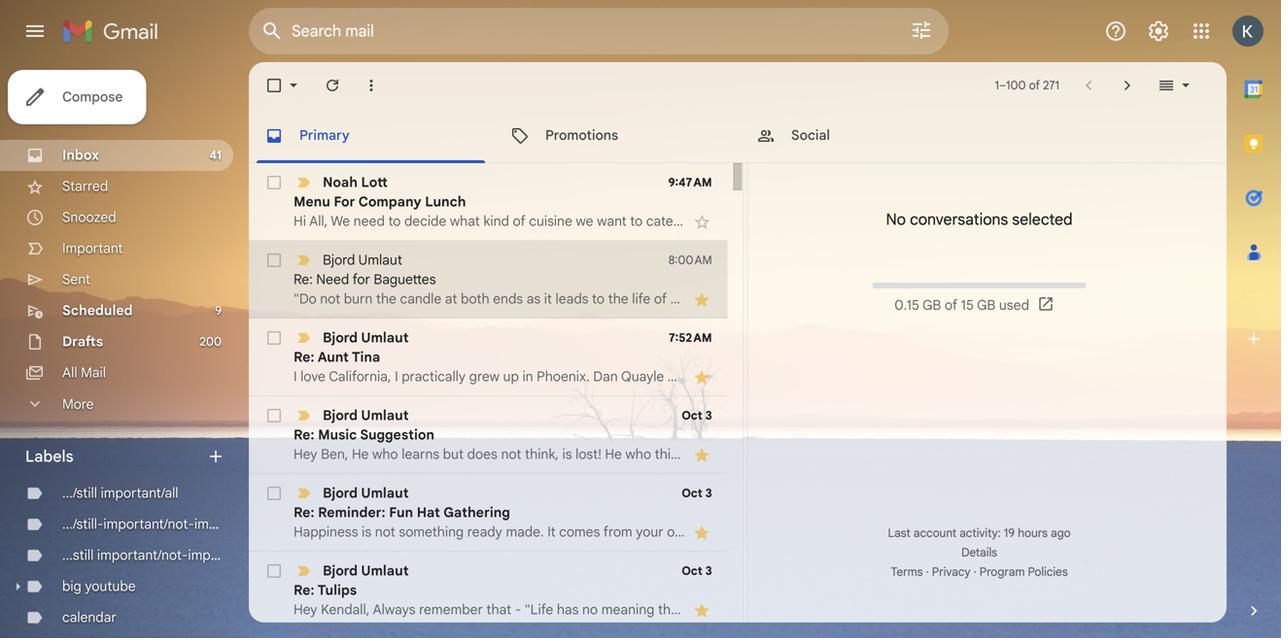 Task type: describe. For each thing, give the bounding box(es) containing it.
re: reminder: fun hat gathering link
[[294, 504, 685, 543]]

...still important/not-important link
[[62, 547, 248, 564]]

re: tulips link
[[294, 581, 685, 620]]

re: reminder: fun hat gathering
[[294, 505, 510, 522]]

menu for company lunch link
[[294, 193, 685, 231]]

activity:
[[960, 526, 1001, 541]]

noah
[[323, 174, 358, 191]]

follow link to manage storage image
[[1037, 296, 1057, 315]]

settings image
[[1147, 19, 1171, 43]]

labels
[[25, 447, 73, 467]]

0.15 gb of 15 gb used
[[895, 297, 1030, 314]]

umlaut for fun
[[361, 485, 409, 502]]

drafts link
[[62, 333, 103, 350]]

important mainly because it was sent directly to you. switch for re: reminder: fun hat gathering
[[294, 484, 313, 504]]

umlaut for suggestion
[[361, 407, 409, 424]]

9:47 am
[[668, 175, 712, 190]]

5 bjord from the top
[[323, 563, 358, 580]]

.../still-
[[62, 516, 103, 533]]

policies
[[1028, 565, 1068, 580]]

6 row from the top
[[249, 552, 728, 630]]

tab list right the 'also'
[[1227, 62, 1281, 569]]

scheduled link
[[62, 302, 133, 319]]

no
[[886, 210, 906, 229]]

important link
[[62, 240, 123, 257]]

.../still-important/not-important
[[62, 516, 255, 533]]

account
[[914, 526, 957, 541]]

8:00 am
[[669, 253, 712, 268]]

lunch
[[425, 193, 466, 210]]

bjord for suggestion
[[323, 407, 358, 424]]

selected
[[1012, 210, 1073, 229]]

baguettes
[[374, 271, 436, 288]]

promotions
[[545, 127, 618, 144]]

4 bjord umlaut from the top
[[323, 563, 409, 580]]

.../still important/all
[[62, 485, 178, 502]]

terms link
[[891, 565, 923, 580]]

2 gb from the left
[[977, 297, 996, 314]]

oct for suggestion
[[682, 409, 703, 423]]

sent link
[[62, 271, 90, 288]]

3 for suggestion
[[706, 409, 712, 423]]

aunt
[[318, 349, 349, 366]]

scheduled
[[62, 302, 133, 319]]

i
[[1167, 368, 1170, 385]]

.../still
[[62, 485, 97, 502]]

youtube
[[85, 578, 136, 595]]

refresh image
[[323, 76, 342, 95]]

important mainly because you often read messages with this label. switch for re: aunt tina
[[294, 329, 313, 348]]

music
[[318, 427, 357, 444]]

inbox link
[[62, 147, 99, 164]]

last account activity: 19 hours ago details terms · privacy · program policies
[[888, 526, 1071, 580]]

oct 3 for fun
[[682, 487, 712, 501]]

program policies link
[[980, 565, 1068, 580]]

labels heading
[[25, 447, 206, 467]]

1
[[995, 78, 999, 93]]

.../still important/all link
[[62, 485, 178, 502]]

social tab
[[741, 109, 986, 163]]

271
[[1043, 78, 1060, 93]]

3 oct 3 from the top
[[682, 564, 712, 579]]

terms
[[891, 565, 923, 580]]

re: for re: music suggestion
[[294, 427, 315, 444]]

of for gb
[[945, 297, 958, 314]]

tab list inside "no conversations selected" main content
[[249, 109, 1227, 163]]

t
[[1281, 368, 1281, 385]]

umlaut down fun
[[361, 563, 409, 580]]

re: for re: need for baguettes
[[294, 271, 313, 288]]

last
[[888, 526, 911, 541]]

100
[[1006, 78, 1026, 93]]

advanced search options image
[[902, 11, 941, 50]]

compose
[[62, 88, 123, 105]]

.../still-important/not-important link
[[62, 516, 255, 533]]

starred link
[[62, 178, 108, 195]]

details
[[962, 546, 998, 560]]

support image
[[1104, 19, 1128, 43]]

re: inside bjord umlaut re: aunt tina i also won't forget t
[[294, 349, 315, 366]]

1 gb from the left
[[923, 297, 941, 314]]

suggestion
[[360, 427, 434, 444]]

0.15
[[895, 297, 920, 314]]

inbox
[[62, 147, 99, 164]]

no conversations selected
[[886, 210, 1073, 229]]

social
[[791, 127, 830, 144]]

big youtube link
[[62, 578, 136, 595]]

also
[[1174, 368, 1199, 385]]

bjord inside bjord umlaut re: aunt tina i also won't forget t
[[323, 330, 358, 347]]

all mail link
[[62, 365, 106, 382]]

2 row from the top
[[249, 241, 728, 319]]

...still
[[62, 547, 94, 564]]

umlaut inside bjord umlaut re: aunt tina i also won't forget t
[[361, 330, 409, 347]]

gathering
[[443, 505, 510, 522]]

drafts
[[62, 333, 103, 350]]



Task type: vqa. For each thing, say whether or not it's contained in the screenshot.
Fun's 3
yes



Task type: locate. For each thing, give the bounding box(es) containing it.
oct
[[682, 409, 703, 423], [682, 487, 703, 501], [682, 564, 703, 579]]

bjord umlaut up reminder:
[[323, 485, 409, 502]]

important up ...still important/not-important link
[[194, 516, 255, 533]]

gb right 0.15
[[923, 297, 941, 314]]

important mainly because it was sent directly to you. switch down re: music suggestion
[[294, 484, 313, 504]]

1 · from the left
[[926, 565, 929, 580]]

umlaut up re: need for baguettes
[[358, 252, 402, 269]]

tab list
[[1227, 62, 1281, 569], [249, 109, 1227, 163]]

1 vertical spatial oct 3
[[682, 487, 712, 501]]

row containing noah lott
[[249, 163, 728, 241]]

ago
[[1051, 526, 1071, 541]]

5 re: from the top
[[294, 582, 315, 599]]

important mainly because you often read messages with this label. switch
[[294, 329, 313, 348], [294, 406, 313, 426]]

2 re: from the top
[[294, 349, 315, 366]]

important
[[194, 516, 255, 533], [188, 547, 248, 564]]

3
[[706, 409, 712, 423], [706, 487, 712, 501], [706, 564, 712, 579]]

1 horizontal spatial ·
[[974, 565, 977, 580]]

re: need for baguettes
[[294, 271, 436, 288]]

important/not- up ...still important/not-important link
[[103, 516, 194, 533]]

2 vertical spatial oct 3
[[682, 564, 712, 579]]

tina
[[352, 349, 380, 366]]

1 bjord from the top
[[323, 252, 355, 269]]

0 horizontal spatial gb
[[923, 297, 941, 314]]

hours
[[1018, 526, 1048, 541]]

0 horizontal spatial of
[[945, 297, 958, 314]]

4 bjord from the top
[[323, 485, 358, 502]]

bjord
[[323, 252, 355, 269], [323, 330, 358, 347], [323, 407, 358, 424], [323, 485, 358, 502], [323, 563, 358, 580]]

3 oct from the top
[[682, 564, 703, 579]]

calendar link
[[62, 610, 116, 627]]

all mail
[[62, 365, 106, 382]]

more
[[62, 396, 94, 413]]

200
[[200, 335, 222, 350]]

more button
[[0, 389, 233, 420]]

1 vertical spatial important mainly because it was sent directly to you. switch
[[294, 484, 313, 504]]

re: left music
[[294, 427, 315, 444]]

important
[[62, 240, 123, 257]]

0 vertical spatial oct 3
[[682, 409, 712, 423]]

bjord up reminder:
[[323, 485, 358, 502]]

re: need for baguettes link
[[294, 270, 685, 309]]

1 3 from the top
[[706, 409, 712, 423]]

2 oct 3 from the top
[[682, 487, 712, 501]]

re: for re: reminder: fun hat gathering
[[294, 505, 315, 522]]

hat
[[417, 505, 440, 522]]

15
[[961, 297, 974, 314]]

0 vertical spatial important/not-
[[103, 516, 194, 533]]

important/not- down .../still-important/not-important
[[97, 547, 188, 564]]

search mail image
[[255, 14, 290, 49]]

all
[[62, 365, 77, 382]]

1 horizontal spatial gb
[[977, 297, 996, 314]]

privacy link
[[932, 565, 971, 580]]

2 important mainly because you often read messages with this label. switch from the top
[[294, 406, 313, 426]]

bjord for for
[[323, 252, 355, 269]]

· down details at the bottom right of the page
[[974, 565, 977, 580]]

reminder:
[[318, 505, 386, 522]]

19
[[1004, 526, 1015, 541]]

1 horizontal spatial of
[[1029, 78, 1040, 93]]

3 for fun
[[706, 487, 712, 501]]

company
[[358, 193, 422, 210]]

important/not- for ...still
[[97, 547, 188, 564]]

3 important mainly because it was sent directly to you. switch from the top
[[294, 562, 313, 581]]

2 vertical spatial oct
[[682, 564, 703, 579]]

2 vertical spatial 3
[[706, 564, 712, 579]]

re: music suggestion link
[[294, 426, 685, 465]]

re: left aunt
[[294, 349, 315, 366]]

0 vertical spatial important
[[194, 516, 255, 533]]

bjord umlaut for for
[[323, 252, 402, 269]]

bjord umlaut up tulips
[[323, 563, 409, 580]]

important mainly because it was sent directly to you. switch for re: tulips
[[294, 562, 313, 581]]

tab list up 9:47 am
[[249, 109, 1227, 163]]

important mainly because it was sent directly to you. switch down the menu at the left
[[294, 251, 313, 270]]

3 re: from the top
[[294, 427, 315, 444]]

no conversations selected main content
[[249, 62, 1281, 639]]

oct 3
[[682, 409, 712, 423], [682, 487, 712, 501], [682, 564, 712, 579]]

1 important mainly because it was sent directly to you. switch from the top
[[294, 251, 313, 270]]

41
[[209, 148, 222, 163]]

umlaut for for
[[358, 252, 402, 269]]

important mainly because you often read messages with this label. switch for re: music suggestion
[[294, 406, 313, 426]]

1 100 of 271
[[995, 78, 1060, 93]]

conversations
[[910, 210, 1008, 229]]

bjord up the need in the left of the page
[[323, 252, 355, 269]]

important according to google magic. switch
[[294, 173, 313, 193]]

None search field
[[249, 8, 949, 54]]

...still important/not-important
[[62, 547, 248, 564]]

2 important mainly because it was sent directly to you. switch from the top
[[294, 484, 313, 504]]

umlaut
[[358, 252, 402, 269], [361, 330, 409, 347], [361, 407, 409, 424], [361, 485, 409, 502], [361, 563, 409, 580]]

1 vertical spatial oct
[[682, 487, 703, 501]]

tab list containing primary
[[249, 109, 1227, 163]]

main menu image
[[23, 19, 47, 43]]

primary
[[299, 127, 350, 144]]

details link
[[962, 546, 998, 560]]

for
[[334, 193, 355, 210]]

umlaut up suggestion
[[361, 407, 409, 424]]

Search mail text field
[[292, 21, 856, 41]]

· right terms link at the bottom
[[926, 565, 929, 580]]

2 · from the left
[[974, 565, 977, 580]]

2 bjord from the top
[[323, 330, 358, 347]]

bjord up aunt
[[323, 330, 358, 347]]

lott
[[361, 174, 388, 191]]

of left 271
[[1029, 78, 1040, 93]]

gmail image
[[62, 12, 168, 51]]

of
[[1029, 78, 1040, 93], [945, 297, 958, 314]]

re: music suggestion
[[294, 427, 434, 444]]

1 vertical spatial of
[[945, 297, 958, 314]]

snoozed
[[62, 209, 116, 226]]

program
[[980, 565, 1025, 580]]

1 row from the top
[[249, 163, 728, 241]]

important for .../still-important/not-important
[[194, 516, 255, 533]]

bjord for fun
[[323, 485, 358, 502]]

noah lott
[[323, 174, 388, 191]]

menu for company lunch
[[294, 193, 466, 210]]

0 vertical spatial of
[[1029, 78, 1040, 93]]

of left '15'
[[945, 297, 958, 314]]

important mainly because it was sent directly to you. switch up re: tulips
[[294, 562, 313, 581]]

row containing bjord umlaut re: aunt tina i also won't forget t
[[249, 319, 1281, 397]]

3 bjord umlaut from the top
[[323, 485, 409, 502]]

important/all
[[101, 485, 178, 502]]

oct for fun
[[682, 487, 703, 501]]

3 row from the top
[[249, 319, 1281, 397]]

important mainly because you often read messages with this label. switch down re: need for baguettes
[[294, 329, 313, 348]]

privacy
[[932, 565, 971, 580]]

bjord umlaut up re: music suggestion
[[323, 407, 409, 424]]

1 vertical spatial important
[[188, 547, 248, 564]]

bjord umlaut
[[323, 252, 402, 269], [323, 407, 409, 424], [323, 485, 409, 502], [323, 563, 409, 580]]

1 vertical spatial 3
[[706, 487, 712, 501]]

primary tab
[[249, 109, 493, 163]]

re: left reminder:
[[294, 505, 315, 522]]

re:
[[294, 271, 313, 288], [294, 349, 315, 366], [294, 427, 315, 444], [294, 505, 315, 522], [294, 582, 315, 599]]

labels navigation
[[0, 62, 255, 639]]

umlaut up fun
[[361, 485, 409, 502]]

big
[[62, 578, 81, 595]]

2 3 from the top
[[706, 487, 712, 501]]

bjord up tulips
[[323, 563, 358, 580]]

re: left tulips
[[294, 582, 315, 599]]

9
[[215, 304, 222, 318]]

important for ...still important/not-important
[[188, 547, 248, 564]]

important mainly because you often read messages with this label. switch up re: music suggestion
[[294, 406, 313, 426]]

4 row from the top
[[249, 397, 728, 474]]

promotions tab
[[495, 109, 740, 163]]

3 bjord from the top
[[323, 407, 358, 424]]

of for 100
[[1029, 78, 1040, 93]]

compose button
[[8, 70, 146, 124]]

calendar
[[62, 610, 116, 627]]

bjord umlaut for fun
[[323, 485, 409, 502]]

4 re: from the top
[[294, 505, 315, 522]]

1 important mainly because you often read messages with this label. switch from the top
[[294, 329, 313, 348]]

gb
[[923, 297, 941, 314], [977, 297, 996, 314]]

snoozed link
[[62, 209, 116, 226]]

1 oct 3 from the top
[[682, 409, 712, 423]]

row
[[249, 163, 728, 241], [249, 241, 728, 319], [249, 319, 1281, 397], [249, 397, 728, 474], [249, 474, 728, 552], [249, 552, 728, 630]]

used
[[999, 297, 1030, 314]]

2 oct from the top
[[682, 487, 703, 501]]

1 bjord umlaut from the top
[[323, 252, 402, 269]]

starred
[[62, 178, 108, 195]]

menu
[[294, 193, 330, 210]]

0 vertical spatial oct
[[682, 409, 703, 423]]

bjord umlaut up for
[[323, 252, 402, 269]]

1 vertical spatial important/not-
[[97, 547, 188, 564]]

fun
[[389, 505, 413, 522]]

0 vertical spatial important mainly because it was sent directly to you. switch
[[294, 251, 313, 270]]

important down ".../still-important/not-important" link
[[188, 547, 248, 564]]

0 horizontal spatial ·
[[926, 565, 929, 580]]

toggle split pane mode image
[[1157, 76, 1176, 95]]

big youtube
[[62, 578, 136, 595]]

2 bjord umlaut from the top
[[323, 407, 409, 424]]

oct 3 for suggestion
[[682, 409, 712, 423]]

mail
[[81, 365, 106, 382]]

3 3 from the top
[[706, 564, 712, 579]]

1 re: from the top
[[294, 271, 313, 288]]

gb right '15'
[[977, 297, 996, 314]]

re: for re: tulips
[[294, 582, 315, 599]]

7:52 am
[[669, 331, 712, 346]]

re: left the need in the left of the page
[[294, 271, 313, 288]]

bjord up music
[[323, 407, 358, 424]]

0 vertical spatial 3
[[706, 409, 712, 423]]

bjord umlaut re: aunt tina i also won't forget t
[[294, 330, 1281, 385]]

1 oct from the top
[[682, 409, 703, 423]]

for
[[353, 271, 370, 288]]

1 vertical spatial important mainly because you often read messages with this label. switch
[[294, 406, 313, 426]]

tulips
[[317, 582, 357, 599]]

umlaut up tina
[[361, 330, 409, 347]]

bjord umlaut for suggestion
[[323, 407, 409, 424]]

important mainly because it was sent directly to you. switch for re: need for baguettes
[[294, 251, 313, 270]]

won't
[[1203, 368, 1236, 385]]

0 vertical spatial important mainly because you often read messages with this label. switch
[[294, 329, 313, 348]]

5 row from the top
[[249, 474, 728, 552]]

re: tulips
[[294, 582, 357, 599]]

older image
[[1118, 76, 1138, 95]]

2 vertical spatial important mainly because it was sent directly to you. switch
[[294, 562, 313, 581]]

important/not- for .../still-
[[103, 516, 194, 533]]

important mainly because it was sent directly to you. switch
[[294, 251, 313, 270], [294, 484, 313, 504], [294, 562, 313, 581]]



